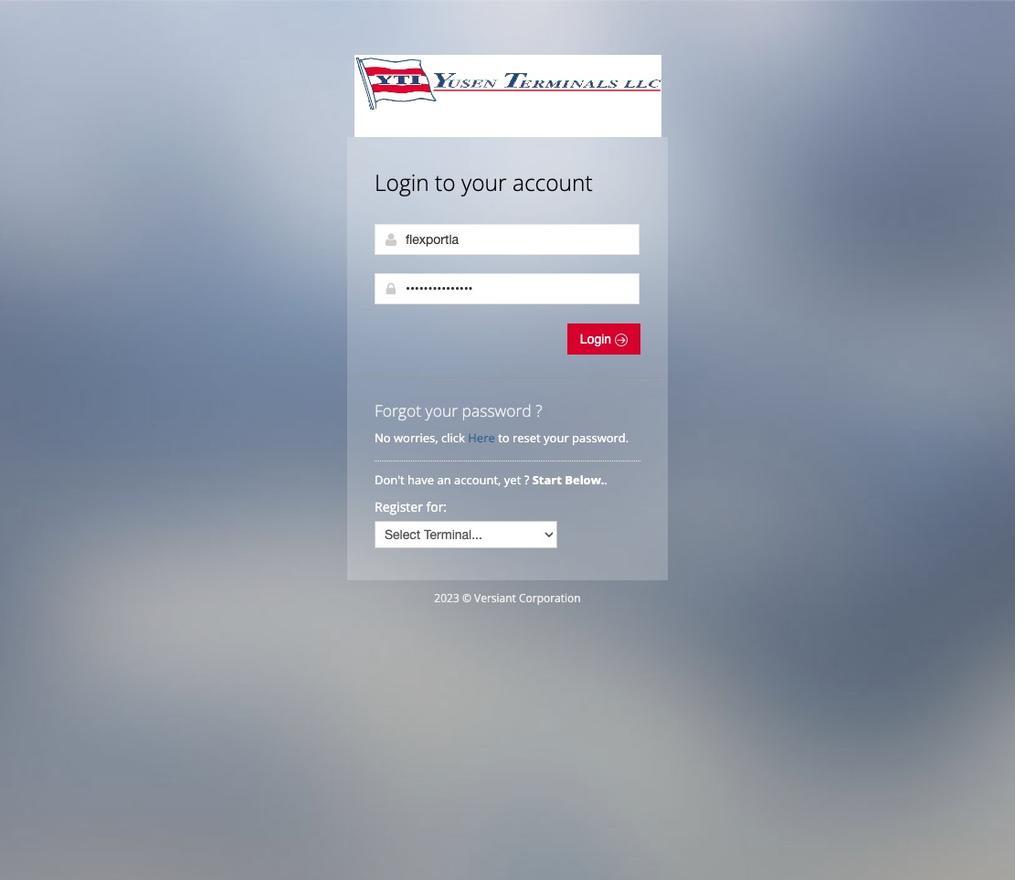 Task type: locate. For each thing, give the bounding box(es) containing it.
2023
[[434, 590, 459, 606]]

? up reset
[[536, 399, 543, 421]]

1 horizontal spatial your
[[461, 167, 507, 197]]

forgot your password ? no worries, click here to reset your password.
[[375, 399, 629, 446]]

click
[[441, 430, 465, 446]]

1 horizontal spatial to
[[498, 430, 510, 446]]

for:
[[426, 498, 447, 515]]

login inside button
[[580, 332, 615, 346]]

have
[[408, 472, 434, 488]]

? right yet
[[524, 472, 529, 488]]

0 horizontal spatial login
[[375, 167, 429, 197]]

1 vertical spatial your
[[426, 399, 458, 421]]

your up "username" text box
[[461, 167, 507, 197]]

register for:
[[375, 498, 447, 515]]

to up "username" text box
[[435, 167, 456, 197]]

register
[[375, 498, 423, 515]]

login
[[375, 167, 429, 197], [580, 332, 615, 346]]

0 vertical spatial ?
[[536, 399, 543, 421]]

your up click
[[426, 399, 458, 421]]

0 vertical spatial your
[[461, 167, 507, 197]]

0 horizontal spatial ?
[[524, 472, 529, 488]]

1 horizontal spatial login
[[580, 332, 615, 346]]

0 horizontal spatial to
[[435, 167, 456, 197]]

lock image
[[384, 281, 398, 296]]

reset
[[513, 430, 541, 446]]

2023 © versiant corporation
[[434, 590, 581, 606]]

?
[[536, 399, 543, 421], [524, 472, 529, 488]]

2 horizontal spatial your
[[544, 430, 569, 446]]

an
[[437, 472, 451, 488]]

corporation
[[519, 590, 581, 606]]

forgot
[[375, 399, 421, 421]]

here link
[[468, 430, 495, 446]]

your
[[461, 167, 507, 197], [426, 399, 458, 421], [544, 430, 569, 446]]

versiant
[[474, 590, 516, 606]]

0 vertical spatial login
[[375, 167, 429, 197]]

1 horizontal spatial ?
[[536, 399, 543, 421]]

1 vertical spatial login
[[580, 332, 615, 346]]

Username text field
[[375, 224, 640, 255]]

login for login to your account
[[375, 167, 429, 197]]

1 vertical spatial to
[[498, 430, 510, 446]]

to right here
[[498, 430, 510, 446]]

here
[[468, 430, 495, 446]]

your right reset
[[544, 430, 569, 446]]

0 horizontal spatial your
[[426, 399, 458, 421]]

to
[[435, 167, 456, 197], [498, 430, 510, 446]]

password.
[[572, 430, 629, 446]]



Task type: vqa. For each thing, say whether or not it's contained in the screenshot.
Search button
no



Task type: describe. For each thing, give the bounding box(es) containing it.
worries,
[[394, 430, 438, 446]]

2 vertical spatial your
[[544, 430, 569, 446]]

account,
[[454, 472, 501, 488]]

yet
[[504, 472, 521, 488]]

start
[[532, 472, 562, 488]]

to inside forgot your password ? no worries, click here to reset your password.
[[498, 430, 510, 446]]

don't
[[375, 472, 405, 488]]

don't have an account, yet ? start below. .
[[375, 472, 611, 488]]

1 vertical spatial ?
[[524, 472, 529, 488]]

account
[[513, 167, 593, 197]]

.
[[605, 472, 608, 488]]

Password password field
[[375, 273, 640, 304]]

0 vertical spatial to
[[435, 167, 456, 197]]

login button
[[567, 324, 641, 355]]

user image
[[384, 232, 398, 247]]

below.
[[565, 472, 605, 488]]

login for login
[[580, 332, 615, 346]]

swapright image
[[615, 334, 628, 346]]

password
[[462, 399, 532, 421]]

no
[[375, 430, 391, 446]]

login to your account
[[375, 167, 593, 197]]

©
[[462, 590, 471, 606]]

? inside forgot your password ? no worries, click here to reset your password.
[[536, 399, 543, 421]]



